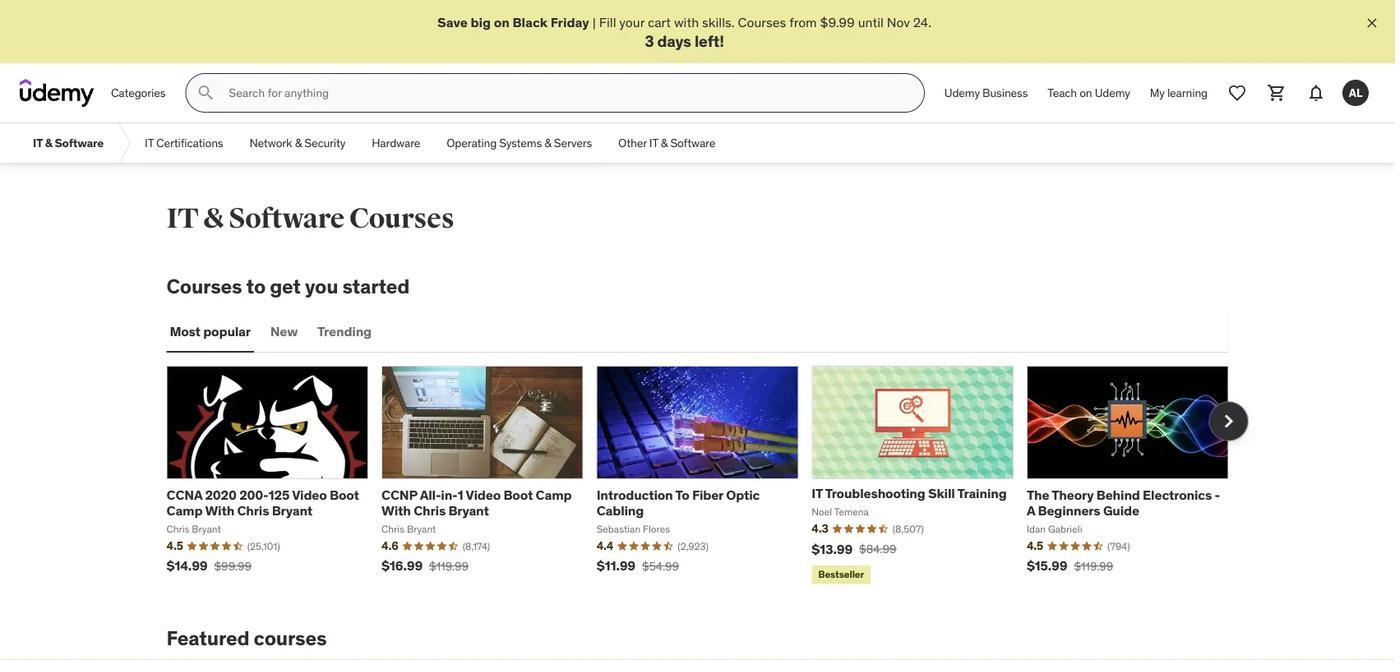 Task type: describe. For each thing, give the bounding box(es) containing it.
new button
[[267, 312, 301, 351]]

ccna 2020 200-125 video boot camp with chris bryant
[[167, 487, 359, 519]]

trending button
[[314, 312, 375, 351]]

it for it & software courses
[[167, 202, 199, 236]]

fiber
[[692, 487, 724, 503]]

teach
[[1048, 85, 1077, 100]]

servers
[[554, 136, 592, 150]]

introduction to fiber optic cabling link
[[597, 487, 760, 519]]

bryant for 125
[[272, 502, 313, 519]]

operating
[[447, 136, 497, 150]]

software for it & software
[[55, 136, 104, 150]]

teach on udemy
[[1048, 85, 1131, 100]]

3
[[645, 31, 654, 50]]

the theory behind electronics - a beginners guide
[[1027, 487, 1220, 519]]

popular
[[203, 323, 251, 340]]

& for network & security
[[295, 136, 302, 150]]

al
[[1349, 85, 1363, 100]]

software for it & software courses
[[229, 202, 344, 236]]

video for 125
[[292, 487, 327, 503]]

a
[[1027, 502, 1035, 519]]

network & security link
[[236, 124, 359, 163]]

chris for 200-
[[237, 502, 269, 519]]

you
[[305, 274, 338, 299]]

it & software courses
[[167, 202, 454, 236]]

boot for ccna 2020 200-125 video boot camp with chris bryant
[[330, 487, 359, 503]]

-
[[1215, 487, 1220, 503]]

notifications image
[[1307, 83, 1326, 103]]

save
[[437, 14, 468, 30]]

skill
[[928, 485, 955, 502]]

hardware link
[[359, 124, 434, 163]]

courses to get you started
[[167, 274, 410, 299]]

your
[[620, 14, 645, 30]]

ccna 2020 200-125 video boot camp with chris bryant link
[[167, 487, 359, 519]]

arrow pointing to subcategory menu links image
[[117, 124, 132, 163]]

operating systems & servers
[[447, 136, 592, 150]]

cart
[[648, 14, 671, 30]]

in-
[[441, 487, 458, 503]]

it & software
[[33, 136, 104, 150]]

200-
[[239, 487, 269, 503]]

it & software link
[[20, 124, 117, 163]]

it for it certifications
[[145, 136, 154, 150]]

1 horizontal spatial courses
[[349, 202, 454, 236]]

systems
[[499, 136, 542, 150]]

courses
[[254, 626, 327, 651]]

& right other
[[661, 136, 668, 150]]

training
[[958, 485, 1007, 502]]

close image
[[1364, 15, 1381, 31]]

categories button
[[101, 73, 175, 113]]

chris for in-
[[414, 502, 446, 519]]

started
[[343, 274, 410, 299]]

2 horizontal spatial software
[[671, 136, 716, 150]]

big
[[471, 14, 491, 30]]

new
[[270, 323, 298, 340]]

al link
[[1336, 73, 1376, 113]]

$9.99
[[820, 14, 855, 30]]

from
[[790, 14, 817, 30]]

operating systems & servers link
[[434, 124, 605, 163]]

hardware
[[372, 136, 420, 150]]

most popular
[[170, 323, 251, 340]]

wishlist image
[[1228, 83, 1248, 103]]

Search for anything text field
[[226, 79, 904, 107]]

on inside save big on black friday | fill your cart with skills. courses from $9.99 until nov 24. 3 days left!
[[494, 14, 510, 30]]

my learning
[[1150, 85, 1208, 100]]

ccnp
[[382, 487, 417, 503]]

until
[[858, 14, 884, 30]]

introduction
[[597, 487, 673, 503]]

carousel element
[[167, 366, 1249, 587]]

the
[[1027, 487, 1050, 503]]

behind
[[1097, 487, 1140, 503]]

with for ccnp
[[382, 502, 411, 519]]

ccna
[[167, 487, 202, 503]]

optic
[[726, 487, 760, 503]]

the theory behind electronics - a beginners guide link
[[1027, 487, 1220, 519]]

125
[[268, 487, 290, 503]]

with for ccna
[[205, 502, 234, 519]]

next image
[[1216, 408, 1242, 434]]

to
[[676, 487, 690, 503]]

learning
[[1168, 85, 1208, 100]]

& for it & software courses
[[203, 202, 224, 236]]

& for it & software
[[45, 136, 52, 150]]

2 udemy from the left
[[1095, 85, 1131, 100]]

beginners
[[1038, 502, 1101, 519]]

cabling
[[597, 502, 644, 519]]

my
[[1150, 85, 1165, 100]]

my learning link
[[1140, 73, 1218, 113]]

camp for ccnp all-in-1 video boot camp with chris bryant
[[536, 487, 572, 503]]

2020
[[205, 487, 237, 503]]



Task type: locate. For each thing, give the bounding box(es) containing it.
bryant for 1
[[449, 502, 489, 519]]

it certifications
[[145, 136, 223, 150]]

1 horizontal spatial software
[[229, 202, 344, 236]]

2 boot from the left
[[504, 487, 533, 503]]

1 horizontal spatial on
[[1080, 85, 1093, 100]]

with inside the ccnp all-in-1 video boot camp with chris bryant
[[382, 502, 411, 519]]

courses inside save big on black friday | fill your cart with skills. courses from $9.99 until nov 24. 3 days left!
[[738, 14, 786, 30]]

it
[[33, 136, 43, 150], [145, 136, 154, 150], [650, 136, 658, 150], [167, 202, 199, 236], [812, 485, 823, 502]]

& left security
[[295, 136, 302, 150]]

with left all-
[[382, 502, 411, 519]]

camp left cabling
[[536, 487, 572, 503]]

0 horizontal spatial with
[[205, 502, 234, 519]]

& inside "link"
[[545, 136, 552, 150]]

teach on udemy link
[[1038, 73, 1140, 113]]

courses up the most popular
[[167, 274, 242, 299]]

& down udemy image
[[45, 136, 52, 150]]

courses
[[738, 14, 786, 30], [349, 202, 454, 236], [167, 274, 242, 299]]

1 horizontal spatial video
[[466, 487, 501, 503]]

boot inside ccna 2020 200-125 video boot camp with chris bryant
[[330, 487, 359, 503]]

bryant inside ccna 2020 200-125 video boot camp with chris bryant
[[272, 502, 313, 519]]

courses left from
[[738, 14, 786, 30]]

ccnp all-in-1 video boot camp with chris bryant
[[382, 487, 572, 519]]

software right other
[[671, 136, 716, 150]]

days
[[658, 31, 692, 50]]

video inside ccna 2020 200-125 video boot camp with chris bryant
[[292, 487, 327, 503]]

nov
[[887, 14, 910, 30]]

1 bryant from the left
[[272, 502, 313, 519]]

boot inside the ccnp all-in-1 video boot camp with chris bryant
[[504, 487, 533, 503]]

chris left 1
[[414, 502, 446, 519]]

video for 1
[[466, 487, 501, 503]]

on right big
[[494, 14, 510, 30]]

camp inside the ccnp all-in-1 video boot camp with chris bryant
[[536, 487, 572, 503]]

categories
[[111, 85, 166, 100]]

video right 125
[[292, 487, 327, 503]]

udemy business
[[945, 85, 1028, 100]]

other
[[619, 136, 647, 150]]

left!
[[695, 31, 724, 50]]

0 horizontal spatial software
[[55, 136, 104, 150]]

friday
[[551, 14, 589, 30]]

software up get
[[229, 202, 344, 236]]

2 with from the left
[[382, 502, 411, 519]]

electronics
[[1143, 487, 1212, 503]]

video right 1
[[466, 487, 501, 503]]

black
[[513, 14, 548, 30]]

it right other
[[650, 136, 658, 150]]

fill
[[599, 14, 616, 30]]

skills.
[[702, 14, 735, 30]]

it right arrow pointing to subcategory menu links icon
[[145, 136, 154, 150]]

introduction to fiber optic cabling
[[597, 487, 760, 519]]

ccnp all-in-1 video boot camp with chris bryant link
[[382, 487, 572, 519]]

software left arrow pointing to subcategory menu links icon
[[55, 136, 104, 150]]

1 video from the left
[[292, 487, 327, 503]]

trending
[[318, 323, 372, 340]]

2 bryant from the left
[[449, 502, 489, 519]]

other it & software link
[[605, 124, 729, 163]]

certifications
[[156, 136, 223, 150]]

chris right 2020
[[237, 502, 269, 519]]

1 vertical spatial on
[[1080, 85, 1093, 100]]

save big on black friday | fill your cart with skills. courses from $9.99 until nov 24. 3 days left!
[[437, 14, 932, 50]]

0 horizontal spatial on
[[494, 14, 510, 30]]

1 chris from the left
[[237, 502, 269, 519]]

1 horizontal spatial udemy
[[1095, 85, 1131, 100]]

1 horizontal spatial camp
[[536, 487, 572, 503]]

udemy
[[945, 85, 980, 100], [1095, 85, 1131, 100]]

1 horizontal spatial bryant
[[449, 502, 489, 519]]

0 horizontal spatial video
[[292, 487, 327, 503]]

it left troubleshooting at the bottom of page
[[812, 485, 823, 502]]

udemy image
[[20, 79, 95, 107]]

0 horizontal spatial courses
[[167, 274, 242, 299]]

it for it & software
[[33, 136, 43, 150]]

1 boot from the left
[[330, 487, 359, 503]]

2 horizontal spatial courses
[[738, 14, 786, 30]]

it troubleshooting skill training
[[812, 485, 1007, 502]]

bryant right 200-
[[272, 502, 313, 519]]

2 vertical spatial courses
[[167, 274, 242, 299]]

get
[[270, 274, 301, 299]]

boot
[[330, 487, 359, 503], [504, 487, 533, 503]]

to
[[246, 274, 266, 299]]

most
[[170, 323, 201, 340]]

submit search image
[[196, 83, 216, 103]]

security
[[304, 136, 346, 150]]

& down "certifications"
[[203, 202, 224, 236]]

camp left 2020
[[167, 502, 203, 519]]

2 video from the left
[[466, 487, 501, 503]]

0 horizontal spatial bryant
[[272, 502, 313, 519]]

with
[[674, 14, 699, 30]]

1 udemy from the left
[[945, 85, 980, 100]]

boot for ccnp all-in-1 video boot camp with chris bryant
[[504, 487, 533, 503]]

all-
[[420, 487, 441, 503]]

0 horizontal spatial udemy
[[945, 85, 980, 100]]

1
[[458, 487, 463, 503]]

chris inside ccna 2020 200-125 video boot camp with chris bryant
[[237, 502, 269, 519]]

software
[[55, 136, 104, 150], [671, 136, 716, 150], [229, 202, 344, 236]]

chris
[[237, 502, 269, 519], [414, 502, 446, 519]]

network & security
[[250, 136, 346, 150]]

it down udemy image
[[33, 136, 43, 150]]

0 horizontal spatial boot
[[330, 487, 359, 503]]

on right teach
[[1080, 85, 1093, 100]]

it down it certifications link
[[167, 202, 199, 236]]

most popular button
[[167, 312, 254, 351]]

it certifications link
[[132, 124, 236, 163]]

udemy left business
[[945, 85, 980, 100]]

24.
[[913, 14, 932, 30]]

boot left "ccnp"
[[330, 487, 359, 503]]

2 chris from the left
[[414, 502, 446, 519]]

bryant right all-
[[449, 502, 489, 519]]

0 horizontal spatial chris
[[237, 502, 269, 519]]

it inside carousel element
[[812, 485, 823, 502]]

guide
[[1104, 502, 1140, 519]]

troubleshooting
[[825, 485, 926, 502]]

business
[[983, 85, 1028, 100]]

bryant
[[272, 502, 313, 519], [449, 502, 489, 519]]

video
[[292, 487, 327, 503], [466, 487, 501, 503]]

on
[[494, 14, 510, 30], [1080, 85, 1093, 100]]

chris inside the ccnp all-in-1 video boot camp with chris bryant
[[414, 502, 446, 519]]

1 horizontal spatial boot
[[504, 487, 533, 503]]

it troubleshooting skill training link
[[812, 485, 1007, 502]]

udemy business link
[[935, 73, 1038, 113]]

bryant inside the ccnp all-in-1 video boot camp with chris bryant
[[449, 502, 489, 519]]

1 horizontal spatial with
[[382, 502, 411, 519]]

camp inside ccna 2020 200-125 video boot camp with chris bryant
[[167, 502, 203, 519]]

courses up started
[[349, 202, 454, 236]]

with inside ccna 2020 200-125 video boot camp with chris bryant
[[205, 502, 234, 519]]

0 vertical spatial courses
[[738, 14, 786, 30]]

0 vertical spatial on
[[494, 14, 510, 30]]

network
[[250, 136, 292, 150]]

1 horizontal spatial chris
[[414, 502, 446, 519]]

featured
[[167, 626, 250, 651]]

1 with from the left
[[205, 502, 234, 519]]

& left servers
[[545, 136, 552, 150]]

boot right 1
[[504, 487, 533, 503]]

with
[[205, 502, 234, 519], [382, 502, 411, 519]]

theory
[[1052, 487, 1094, 503]]

with left 200-
[[205, 502, 234, 519]]

it for it troubleshooting skill training
[[812, 485, 823, 502]]

shopping cart with 0 items image
[[1267, 83, 1287, 103]]

camp for ccna 2020 200-125 video boot camp with chris bryant
[[167, 502, 203, 519]]

1 vertical spatial courses
[[349, 202, 454, 236]]

&
[[45, 136, 52, 150], [295, 136, 302, 150], [545, 136, 552, 150], [661, 136, 668, 150], [203, 202, 224, 236]]

|
[[593, 14, 596, 30]]

udemy left my
[[1095, 85, 1131, 100]]

0 horizontal spatial camp
[[167, 502, 203, 519]]

other it & software
[[619, 136, 716, 150]]

featured courses
[[167, 626, 327, 651]]

video inside the ccnp all-in-1 video boot camp with chris bryant
[[466, 487, 501, 503]]



Task type: vqa. For each thing, say whether or not it's contained in the screenshot.
Boot in the ccna 2020 200-125 video boot camp with chris bryant
yes



